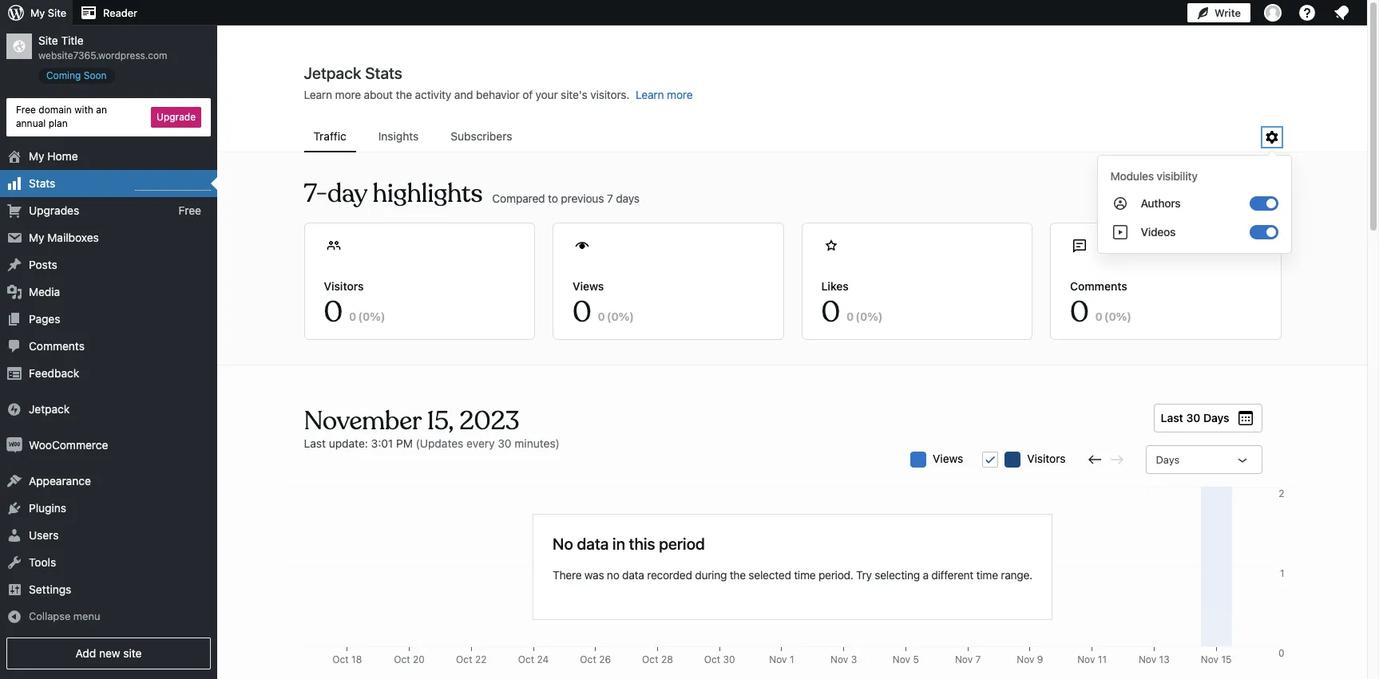 Task type: locate. For each thing, give the bounding box(es) containing it.
0 vertical spatial visitors
[[324, 279, 364, 293]]

4 ( from the left
[[1104, 310, 1109, 323]]

last up days dropdown button on the bottom of page
[[1161, 411, 1183, 425]]

1 horizontal spatial comments
[[1070, 279, 1127, 293]]

1 vertical spatial the
[[730, 568, 746, 582]]

100,000 down days dropdown button on the bottom of page
[[1248, 488, 1284, 500]]

comments inside comments 0 0 ( 0 %)
[[1070, 279, 1127, 293]]

oct
[[332, 654, 349, 666], [394, 654, 410, 666], [456, 654, 472, 666], [518, 654, 534, 666], [580, 654, 596, 666], [642, 654, 658, 666], [704, 654, 720, 666]]

4 oct from the left
[[518, 654, 534, 666]]

menu
[[304, 122, 1262, 153]]

appearance
[[29, 474, 91, 488]]

site left title on the top of page
[[38, 34, 58, 47]]

highest hourly views 0 image
[[135, 180, 211, 191]]

nov left '9'
[[1017, 654, 1034, 666]]

( inside views 0 0 ( 0 %)
[[607, 310, 611, 323]]

5 nov from the left
[[1017, 654, 1034, 666]]

add
[[75, 647, 96, 660]]

2 %) from the left
[[619, 310, 634, 323]]

24
[[537, 654, 549, 666]]

insights
[[378, 129, 419, 143]]

oct right "28"
[[704, 654, 720, 666]]

7-day highlights
[[304, 177, 483, 210]]

2 ( from the left
[[607, 310, 611, 323]]

likes
[[821, 279, 849, 293]]

there
[[553, 568, 582, 582]]

1 horizontal spatial data
[[622, 568, 644, 582]]

4 nov from the left
[[955, 654, 973, 666]]

2 horizontal spatial 30
[[1186, 411, 1200, 425]]

8 nov from the left
[[1201, 654, 1219, 666]]

days up days dropdown button on the bottom of page
[[1203, 411, 1229, 425]]

1 vertical spatial 100,000
[[1248, 654, 1284, 666]]

1 vertical spatial free
[[178, 203, 201, 217]]

( for views 0 0 ( 0 %)
[[607, 310, 611, 323]]

nov 11
[[1077, 654, 1107, 666]]

1 horizontal spatial 30
[[723, 654, 735, 666]]

free up the annual plan
[[16, 104, 36, 116]]

menu containing traffic
[[304, 122, 1262, 153]]

minutes)
[[515, 437, 560, 450]]

2 100,000 from the top
[[1248, 654, 1284, 666]]

oct left 22
[[456, 654, 472, 666]]

img image left woocommerce at bottom
[[6, 437, 22, 453]]

jetpack
[[29, 402, 70, 416]]

1 vertical spatial 30
[[498, 437, 512, 450]]

1 vertical spatial comments
[[29, 339, 85, 353]]

0 horizontal spatial data
[[577, 535, 609, 553]]

tooltip
[[1089, 147, 1292, 254]]

2 vertical spatial 30
[[723, 654, 735, 666]]

6 oct from the left
[[642, 654, 658, 666]]

0 vertical spatial last
[[1161, 411, 1183, 425]]

none checkbox inside the jetpack stats main content
[[982, 452, 998, 468]]

my inside my mailboxes link
[[29, 230, 44, 244]]

3 nov from the left
[[893, 654, 910, 666]]

0 vertical spatial comments
[[1070, 279, 1127, 293]]

nov left '13'
[[1139, 654, 1156, 666]]

7 oct from the left
[[704, 654, 720, 666]]

last left update:
[[304, 437, 326, 450]]

jetpack stats learn more about the activity and behavior of your site's visitors. learn more
[[304, 64, 693, 101]]

1 horizontal spatial 1
[[1280, 568, 1284, 580]]

the right during
[[730, 568, 746, 582]]

4 %) from the left
[[1116, 310, 1132, 323]]

title
[[61, 34, 84, 47]]

15
[[1221, 654, 1232, 666]]

nov left 11
[[1077, 654, 1095, 666]]

oct left 18
[[332, 654, 349, 666]]

free down highest hourly views 0 image
[[178, 203, 201, 217]]

oct for oct 28
[[642, 654, 658, 666]]

0 vertical spatial 1
[[1280, 568, 1284, 580]]

1 vertical spatial visitors
[[1027, 452, 1066, 466]]

oct left 24
[[518, 654, 534, 666]]

no data in this period
[[553, 535, 705, 553]]

my left home
[[29, 149, 44, 163]]

website7365.wordpress.com
[[38, 50, 167, 62]]

this
[[629, 535, 655, 553]]

menu inside the jetpack stats main content
[[304, 122, 1262, 153]]

nov left 5
[[893, 654, 910, 666]]

1 vertical spatial data
[[622, 568, 644, 582]]

1 nov from the left
[[769, 654, 787, 666]]

1 vertical spatial img image
[[6, 437, 22, 453]]

7 nov from the left
[[1139, 654, 1156, 666]]

1 100,000 from the top
[[1248, 488, 1284, 500]]

nov right oct 30
[[769, 654, 787, 666]]

2 vertical spatial my
[[29, 230, 44, 244]]

media link
[[0, 278, 217, 305]]

30 left nov 1
[[723, 654, 735, 666]]

site
[[48, 6, 66, 19], [38, 34, 58, 47]]

1 ( from the left
[[358, 310, 363, 323]]

%) inside likes 0 0 ( 0 %)
[[867, 310, 883, 323]]

1 time from the left
[[794, 568, 816, 582]]

%)
[[370, 310, 385, 323], [619, 310, 634, 323], [867, 310, 883, 323], [1116, 310, 1132, 323]]

0 vertical spatial 7
[[607, 191, 613, 205]]

manage your notifications image
[[1332, 3, 1351, 22]]

add new site link
[[6, 638, 211, 670]]

100,000 2 1 0
[[1248, 488, 1284, 660]]

0 horizontal spatial free
[[16, 104, 36, 116]]

%) for likes 0 0 ( 0 %)
[[867, 310, 883, 323]]

img image
[[6, 401, 22, 417], [6, 437, 22, 453]]

0 vertical spatial free
[[16, 104, 36, 116]]

1 horizontal spatial last
[[1161, 411, 1183, 425]]

nov left the 3
[[831, 654, 848, 666]]

oct for oct 24
[[518, 654, 534, 666]]

5 oct from the left
[[580, 654, 596, 666]]

30
[[1186, 411, 1200, 425], [498, 437, 512, 450], [723, 654, 735, 666]]

%) inside comments 0 0 ( 0 %)
[[1116, 310, 1132, 323]]

1 vertical spatial 7
[[975, 654, 981, 666]]

visitors inside visitors 0 0 ( 0 %)
[[324, 279, 364, 293]]

0 horizontal spatial time
[[794, 568, 816, 582]]

site inside site title website7365.wordpress.com coming soon
[[38, 34, 58, 47]]

1 oct from the left
[[332, 654, 349, 666]]

site
[[123, 647, 142, 660]]

2 img image from the top
[[6, 437, 22, 453]]

0 vertical spatial the
[[396, 88, 412, 101]]

( inside likes 0 0 ( 0 %)
[[855, 310, 860, 323]]

0 horizontal spatial days
[[1156, 454, 1180, 466]]

28
[[661, 654, 673, 666]]

1 vertical spatial site
[[38, 34, 58, 47]]

insights link
[[369, 122, 428, 151]]

None checkbox
[[982, 452, 998, 468]]

last inside last 30 days button
[[1161, 411, 1183, 425]]

1 horizontal spatial time
[[976, 568, 998, 582]]

0 vertical spatial days
[[1203, 411, 1229, 425]]

3 ( from the left
[[855, 310, 860, 323]]

1 img image from the top
[[6, 401, 22, 417]]

oct 28
[[642, 654, 673, 666]]

( inside comments 0 0 ( 0 %)
[[1104, 310, 1109, 323]]

oct left the 20
[[394, 654, 410, 666]]

compared
[[492, 191, 545, 205]]

to
[[548, 191, 558, 205]]

my inside my home link
[[29, 149, 44, 163]]

free for free
[[178, 203, 201, 217]]

0 vertical spatial 30
[[1186, 411, 1200, 425]]

7 left days
[[607, 191, 613, 205]]

1 horizontal spatial days
[[1203, 411, 1229, 425]]

visitors.
[[590, 88, 630, 101]]

days inside last 30 days button
[[1203, 411, 1229, 425]]

1 vertical spatial views
[[933, 452, 963, 466]]

traffic link
[[304, 122, 356, 151]]

last 30 days button
[[1154, 404, 1262, 433]]

0 vertical spatial site
[[48, 6, 66, 19]]

oct 26
[[580, 654, 611, 666]]

soon
[[84, 69, 107, 81]]

7-
[[304, 177, 327, 210]]

tools
[[29, 555, 56, 569]]

0 horizontal spatial visitors
[[324, 279, 364, 293]]

2 oct from the left
[[394, 654, 410, 666]]

visitors
[[324, 279, 364, 293], [1027, 452, 1066, 466]]

learn more link
[[636, 88, 693, 101]]

0 vertical spatial 100,000
[[1248, 488, 1284, 500]]

1 vertical spatial my
[[29, 149, 44, 163]]

5
[[913, 654, 919, 666]]

my for my home
[[29, 149, 44, 163]]

coming
[[46, 69, 81, 81]]

recorded
[[647, 568, 692, 582]]

my up posts on the left top of page
[[29, 230, 44, 244]]

(
[[358, 310, 363, 323], [607, 310, 611, 323], [855, 310, 860, 323], [1104, 310, 1109, 323]]

0 vertical spatial views
[[573, 279, 604, 293]]

1 %) from the left
[[370, 310, 385, 323]]

visitors for visitors 0 0 ( 0 %)
[[324, 279, 364, 293]]

0 horizontal spatial the
[[396, 88, 412, 101]]

%) inside visitors 0 0 ( 0 %)
[[370, 310, 385, 323]]

new
[[99, 647, 120, 660]]

the
[[396, 88, 412, 101], [730, 568, 746, 582]]

days down the last 30 days
[[1156, 454, 1180, 466]]

0 vertical spatial my
[[30, 6, 45, 19]]

settings link
[[0, 576, 217, 603]]

30 right every at the left of page
[[498, 437, 512, 450]]

oct for oct 20
[[394, 654, 410, 666]]

subscribers link
[[441, 122, 522, 151]]

data
[[577, 535, 609, 553], [622, 568, 644, 582]]

time left period.
[[794, 568, 816, 582]]

1 horizontal spatial views
[[933, 452, 963, 466]]

visibility
[[1157, 169, 1198, 183]]

there was no data recorded during the selected time period. try selecting a different time range.
[[553, 568, 1032, 582]]

oct left "28"
[[642, 654, 658, 666]]

img image inside woocommerce "link"
[[6, 437, 22, 453]]

1 vertical spatial 1
[[790, 654, 794, 666]]

the right about
[[396, 88, 412, 101]]

free inside free domain with an annual plan
[[16, 104, 36, 116]]

30 inside button
[[1186, 411, 1200, 425]]

views
[[573, 279, 604, 293], [933, 452, 963, 466]]

7 left nov 9
[[975, 654, 981, 666]]

20
[[413, 654, 425, 666]]

the inside "jetpack stats learn more about the activity and behavior of your site's visitors. learn more"
[[396, 88, 412, 101]]

time left range.
[[976, 568, 998, 582]]

0 horizontal spatial 7
[[607, 191, 613, 205]]

nov right 5
[[955, 654, 973, 666]]

feedback link
[[0, 360, 217, 387]]

nov
[[769, 654, 787, 666], [831, 654, 848, 666], [893, 654, 910, 666], [955, 654, 973, 666], [1017, 654, 1034, 666], [1077, 654, 1095, 666], [1139, 654, 1156, 666], [1201, 654, 1219, 666]]

0 inside 100,000 2 1 0
[[1278, 648, 1284, 660]]

collapse
[[29, 610, 71, 623]]

0 horizontal spatial 30
[[498, 437, 512, 450]]

november
[[304, 405, 421, 438]]

data right no
[[622, 568, 644, 582]]

3 %) from the left
[[867, 310, 883, 323]]

nov for nov 7
[[955, 654, 973, 666]]

period
[[659, 535, 705, 553]]

site up title on the top of page
[[48, 6, 66, 19]]

0 vertical spatial img image
[[6, 401, 22, 417]]

1 horizontal spatial visitors
[[1027, 452, 1066, 466]]

data left in
[[577, 535, 609, 553]]

views inside views 0 0 ( 0 %)
[[573, 279, 604, 293]]

upgrades
[[29, 203, 79, 217]]

oct left 26
[[580, 654, 596, 666]]

stats
[[29, 176, 55, 190]]

nov 9
[[1017, 654, 1043, 666]]

22
[[475, 654, 487, 666]]

img image for woocommerce
[[6, 437, 22, 453]]

( inside visitors 0 0 ( 0 %)
[[358, 310, 363, 323]]

img image left the jetpack
[[6, 401, 22, 417]]

6 nov from the left
[[1077, 654, 1095, 666]]

( for visitors 0 0 ( 0 %)
[[358, 310, 363, 323]]

comments for comments
[[29, 339, 85, 353]]

nov 1
[[769, 654, 794, 666]]

tooltip containing modules visibility
[[1089, 147, 1292, 254]]

site's
[[561, 88, 587, 101]]

0 horizontal spatial last
[[304, 437, 326, 450]]

jetpack stats main content
[[218, 63, 1367, 680]]

write
[[1214, 6, 1241, 19]]

%) inside views 0 0 ( 0 %)
[[619, 310, 634, 323]]

0 vertical spatial data
[[577, 535, 609, 553]]

18
[[351, 654, 362, 666]]

last
[[1161, 411, 1183, 425], [304, 437, 326, 450]]

img image inside jetpack link
[[6, 401, 22, 417]]

my for my mailboxes
[[29, 230, 44, 244]]

comments link
[[0, 333, 217, 360]]

0 horizontal spatial comments
[[29, 339, 85, 353]]

nov left 15
[[1201, 654, 1219, 666]]

nov 15
[[1201, 654, 1232, 666]]

help image
[[1298, 3, 1317, 22]]

free
[[16, 104, 36, 116], [178, 203, 201, 217]]

3 oct from the left
[[456, 654, 472, 666]]

100,000 for 100,000 2 1 0
[[1248, 488, 1284, 500]]

my inside my site 'link'
[[30, 6, 45, 19]]

0 horizontal spatial views
[[573, 279, 604, 293]]

1 horizontal spatial free
[[178, 203, 201, 217]]

100,000 right 15
[[1248, 654, 1284, 666]]

my mailboxes
[[29, 230, 99, 244]]

site title website7365.wordpress.com coming soon
[[38, 34, 167, 81]]

1 vertical spatial last
[[304, 437, 326, 450]]

30 up days dropdown button on the bottom of page
[[1186, 411, 1200, 425]]

100,000
[[1248, 488, 1284, 500], [1248, 654, 1284, 666]]

period.
[[818, 568, 853, 582]]

my left "reader" link
[[30, 6, 45, 19]]

1 vertical spatial days
[[1156, 454, 1180, 466]]

authors
[[1141, 196, 1181, 210]]

2 nov from the left
[[831, 654, 848, 666]]

selecting
[[875, 568, 920, 582]]



Task type: vqa. For each thing, say whether or not it's contained in the screenshot.
9
yes



Task type: describe. For each thing, give the bounding box(es) containing it.
30 inside november 15, 2023 last update: 3:01 pm (updates every 30 minutes)
[[498, 437, 512, 450]]

your
[[536, 88, 558, 101]]

nov 3
[[831, 654, 857, 666]]

views for views
[[933, 452, 963, 466]]

nov for nov 1
[[769, 654, 787, 666]]

last inside november 15, 2023 last update: 3:01 pm (updates every 30 minutes)
[[304, 437, 326, 450]]

and
[[454, 88, 473, 101]]

2 time from the left
[[976, 568, 998, 582]]

my home
[[29, 149, 78, 163]]

plugins link
[[0, 495, 217, 522]]

nov for nov 15
[[1201, 654, 1219, 666]]

day
[[327, 177, 367, 210]]

nov 13
[[1139, 654, 1170, 666]]

no
[[553, 535, 573, 553]]

my mailboxes link
[[0, 224, 217, 251]]

stats link
[[0, 170, 217, 197]]

2
[[1279, 488, 1284, 500]]

visitors 0 0 ( 0 %)
[[324, 279, 385, 331]]

nov 7
[[955, 654, 981, 666]]

( for comments 0 0 ( 0 %)
[[1104, 310, 1109, 323]]

posts link
[[0, 251, 217, 278]]

9
[[1037, 654, 1043, 666]]

( for likes 0 0 ( 0 %)
[[855, 310, 860, 323]]

nov 5
[[893, 654, 919, 666]]

pm
[[396, 437, 413, 450]]

annual plan
[[16, 117, 68, 129]]

100,000 for 100,000
[[1248, 654, 1284, 666]]

was
[[584, 568, 604, 582]]

activity
[[415, 88, 451, 101]]

tools link
[[0, 549, 217, 576]]

traffic
[[313, 129, 346, 143]]

2023
[[459, 405, 519, 438]]

my profile image
[[1264, 4, 1282, 22]]

3
[[851, 654, 857, 666]]

oct for oct 26
[[580, 654, 596, 666]]

reader link
[[73, 0, 144, 26]]

my site link
[[0, 0, 73, 26]]

visitors for visitors
[[1027, 452, 1066, 466]]

november 15, 2023 last update: 3:01 pm (updates every 30 minutes)
[[304, 405, 560, 450]]

selected
[[749, 568, 791, 582]]

img image for jetpack
[[6, 401, 22, 417]]

subscribers
[[451, 129, 512, 143]]

home
[[47, 149, 78, 163]]

plugins
[[29, 501, 66, 515]]

oct 24
[[518, 654, 549, 666]]

oct for oct 18
[[332, 654, 349, 666]]

woocommerce
[[29, 438, 108, 452]]

30 for oct
[[723, 654, 735, 666]]

views for views 0 0 ( 0 %)
[[573, 279, 604, 293]]

try
[[856, 568, 872, 582]]

oct 18
[[332, 654, 362, 666]]

nov for nov 13
[[1139, 654, 1156, 666]]

0 horizontal spatial 1
[[790, 654, 794, 666]]

behavior
[[476, 88, 520, 101]]

oct for oct 22
[[456, 654, 472, 666]]

pages link
[[0, 305, 217, 333]]

1 horizontal spatial 7
[[975, 654, 981, 666]]

upgrade
[[157, 111, 196, 123]]

nov for nov 3
[[831, 654, 848, 666]]

comments 0 0 ( 0 %)
[[1070, 279, 1132, 331]]

pages
[[29, 312, 60, 325]]

add new site
[[75, 647, 142, 660]]

reader
[[103, 6, 137, 19]]

collapse menu
[[29, 610, 100, 623]]

days
[[616, 191, 640, 205]]

previous
[[561, 191, 604, 205]]

%) for comments 0 0 ( 0 %)
[[1116, 310, 1132, 323]]

compared to previous 7 days
[[492, 191, 640, 205]]

nov for nov 11
[[1077, 654, 1095, 666]]

1 inside 100,000 2 1 0
[[1280, 568, 1284, 580]]

my site
[[30, 6, 66, 19]]

posts
[[29, 258, 57, 271]]

oct 20
[[394, 654, 425, 666]]

media
[[29, 285, 60, 298]]

free for free domain with an annual plan
[[16, 104, 36, 116]]

likes 0 0 ( 0 %)
[[821, 279, 883, 331]]

my for my site
[[30, 6, 45, 19]]

collapse menu link
[[0, 603, 217, 630]]

1 horizontal spatial the
[[730, 568, 746, 582]]

a
[[923, 568, 929, 582]]

%) for views 0 0 ( 0 %)
[[619, 310, 634, 323]]

nov for nov 5
[[893, 654, 910, 666]]

range.
[[1001, 568, 1032, 582]]

no
[[607, 568, 619, 582]]

users
[[29, 528, 59, 542]]

(updates
[[416, 437, 463, 450]]

with
[[74, 104, 93, 116]]

comments for comments 0 0 ( 0 %)
[[1070, 279, 1127, 293]]

%) for visitors 0 0 ( 0 %)
[[370, 310, 385, 323]]

my home link
[[0, 143, 217, 170]]

oct for oct 30
[[704, 654, 720, 666]]

menu
[[73, 610, 100, 623]]

free domain with an annual plan
[[16, 104, 107, 129]]

13
[[1159, 654, 1170, 666]]

views 0 0 ( 0 %)
[[573, 279, 634, 331]]

site inside 'link'
[[48, 6, 66, 19]]

modules
[[1110, 169, 1154, 183]]

every
[[466, 437, 495, 450]]

nov for nov 9
[[1017, 654, 1034, 666]]

days inside days dropdown button
[[1156, 454, 1180, 466]]

an
[[96, 104, 107, 116]]

30 for last
[[1186, 411, 1200, 425]]



